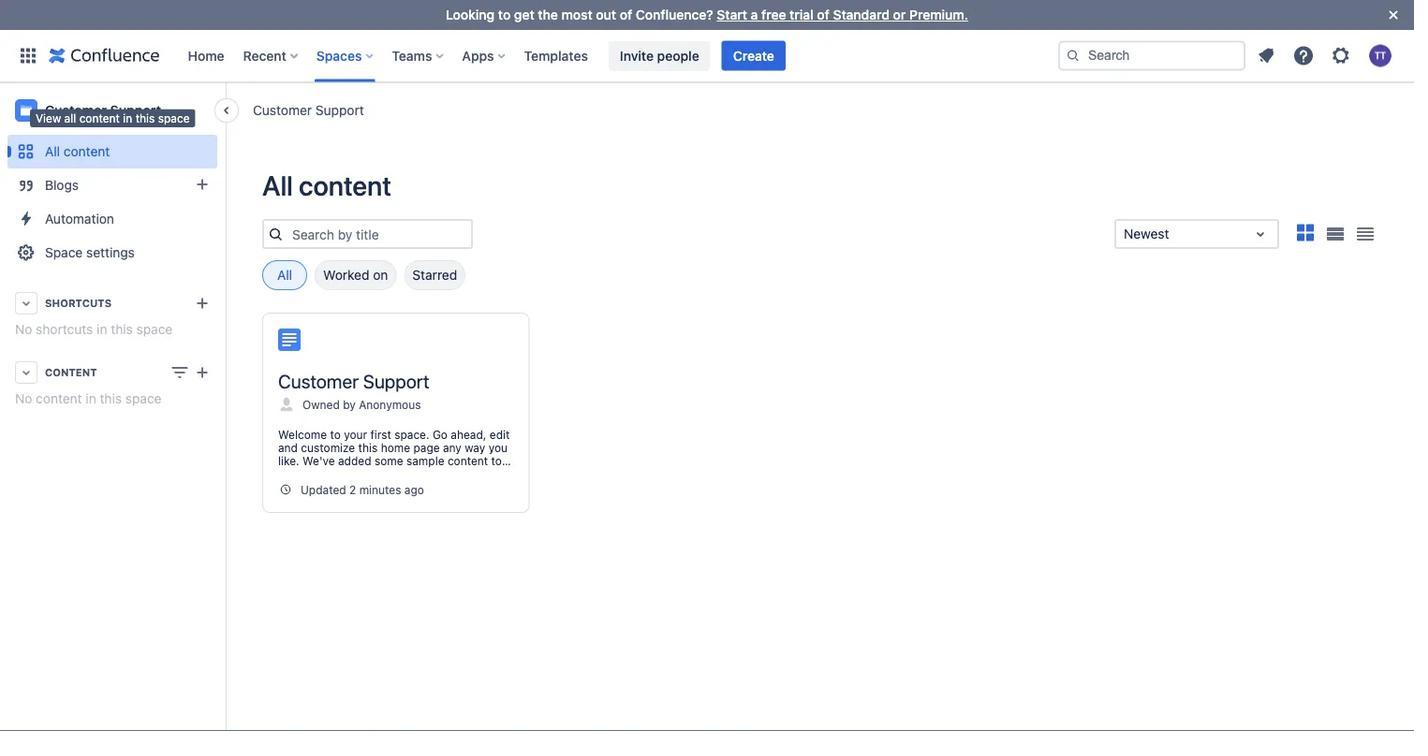 Task type: describe. For each thing, give the bounding box(es) containing it.
2
[[349, 483, 356, 497]]

shortcuts
[[45, 297, 112, 310]]

global element
[[11, 30, 1055, 82]]

change view image
[[169, 362, 191, 384]]

content up search by title field
[[299, 170, 392, 201]]

search image
[[1066, 48, 1081, 63]]

or
[[893, 7, 906, 22]]

invite people button
[[609, 41, 711, 71]]

list image
[[1327, 228, 1345, 241]]

close image
[[1383, 4, 1405, 26]]

content down content
[[36, 391, 82, 407]]

confluence?
[[636, 7, 714, 22]]

no shortcuts in this space
[[15, 322, 173, 337]]

apps
[[462, 48, 494, 63]]

no for no content in this space
[[15, 391, 32, 407]]

space for no shortcuts in this space
[[136, 322, 173, 337]]

to
[[498, 7, 511, 22]]

1 of from the left
[[620, 7, 633, 22]]

teams
[[392, 48, 432, 63]]

all
[[64, 111, 76, 125]]

add shortcut image
[[191, 292, 214, 315]]

content
[[45, 367, 97, 379]]

worked
[[323, 267, 370, 283]]

banner containing home
[[0, 30, 1415, 82]]

appswitcher icon image
[[17, 45, 39, 67]]

home link
[[182, 41, 230, 71]]

customer support down spaces
[[253, 102, 364, 118]]

home
[[188, 48, 224, 63]]

customer support inside space element
[[45, 103, 161, 118]]

no for no shortcuts in this space
[[15, 322, 32, 337]]

content button
[[7, 356, 217, 390]]

0 vertical spatial in
[[123, 111, 132, 125]]

customer down 'recent' dropdown button
[[253, 102, 312, 118]]

content down all
[[64, 144, 110, 159]]

2 of from the left
[[817, 7, 830, 22]]

looking
[[446, 7, 495, 22]]

free
[[762, 7, 787, 22]]

start
[[717, 7, 748, 22]]

1 vertical spatial all content
[[262, 170, 392, 201]]

apps button
[[457, 41, 513, 71]]

all content link
[[7, 135, 217, 169]]

minutes
[[359, 483, 401, 497]]

page image
[[278, 329, 301, 351]]

get
[[514, 7, 535, 22]]

Search field
[[1059, 41, 1246, 71]]

this for no content in this space
[[100, 391, 122, 407]]

in for shortcuts
[[97, 322, 107, 337]]

trial
[[790, 7, 814, 22]]

premium.
[[910, 7, 969, 22]]

invite
[[620, 48, 654, 63]]

all inside space element
[[45, 144, 60, 159]]

starred button
[[404, 260, 466, 290]]

space settings
[[45, 245, 135, 260]]

updated
[[301, 483, 346, 497]]

0 vertical spatial this
[[136, 111, 155, 125]]

recent button
[[238, 41, 305, 71]]

help icon image
[[1293, 45, 1315, 67]]

anonymous
[[359, 398, 421, 411]]

support up anonymous on the left of page
[[363, 370, 430, 392]]

settings
[[86, 245, 135, 260]]

ago
[[405, 483, 424, 497]]

create
[[733, 48, 775, 63]]



Task type: vqa. For each thing, say whether or not it's contained in the screenshot.
Create Product Guides
no



Task type: locate. For each thing, give the bounding box(es) containing it.
customer up owned
[[278, 370, 359, 392]]

owned
[[303, 398, 340, 411]]

Search by title field
[[287, 221, 471, 247]]

confluence image
[[49, 45, 160, 67], [49, 45, 160, 67]]

space
[[158, 111, 190, 125], [136, 322, 173, 337], [125, 391, 162, 407]]

in down content
[[86, 391, 96, 407]]

the
[[538, 7, 558, 22]]

all button
[[262, 260, 307, 290]]

all content down all
[[45, 144, 110, 159]]

customer
[[253, 102, 312, 118], [45, 103, 107, 118], [278, 370, 359, 392]]

of right trial
[[817, 7, 830, 22]]

newest
[[1124, 226, 1170, 242]]

standard
[[833, 7, 890, 22]]

start a free trial of standard or premium. link
[[717, 7, 969, 22]]

0 vertical spatial space
[[158, 111, 190, 125]]

space down shortcuts dropdown button
[[136, 322, 173, 337]]

create a blog image
[[191, 173, 214, 196]]

all content
[[45, 144, 110, 159], [262, 170, 392, 201]]

this
[[136, 111, 155, 125], [111, 322, 133, 337], [100, 391, 122, 407]]

space element
[[0, 82, 225, 732]]

customer support up all content link
[[45, 103, 161, 118]]

in for content
[[86, 391, 96, 407]]

create link
[[722, 41, 786, 71]]

of
[[620, 7, 633, 22], [817, 7, 830, 22]]

this down content dropdown button
[[100, 391, 122, 407]]

0 horizontal spatial all content
[[45, 144, 110, 159]]

templates
[[524, 48, 588, 63]]

1 horizontal spatial of
[[817, 7, 830, 22]]

space down content dropdown button
[[125, 391, 162, 407]]

no down content dropdown button
[[15, 391, 32, 407]]

teams button
[[386, 41, 451, 71]]

no left shortcuts
[[15, 322, 32, 337]]

customer support link down spaces
[[253, 101, 364, 119]]

owned by anonymous
[[303, 398, 421, 411]]

0 vertical spatial all content
[[45, 144, 110, 159]]

recent
[[243, 48, 287, 63]]

content
[[79, 111, 120, 125], [64, 144, 110, 159], [299, 170, 392, 201], [36, 391, 82, 407]]

1 vertical spatial in
[[97, 322, 107, 337]]

all down the view
[[45, 144, 60, 159]]

shortcuts
[[36, 322, 93, 337]]

content right all
[[79, 111, 120, 125]]

customer support link up all content link
[[7, 92, 217, 129]]

on
[[373, 267, 388, 283]]

1 vertical spatial no
[[15, 391, 32, 407]]

all content inside space element
[[45, 144, 110, 159]]

customer up all content link
[[45, 103, 107, 118]]

notification icon image
[[1255, 45, 1278, 67]]

open image
[[1250, 223, 1272, 245]]

all inside button
[[277, 267, 292, 283]]

customer support
[[253, 102, 364, 118], [45, 103, 161, 118], [278, 370, 430, 392]]

create a page image
[[191, 362, 214, 384]]

2 vertical spatial this
[[100, 391, 122, 407]]

2 vertical spatial in
[[86, 391, 96, 407]]

settings icon image
[[1330, 45, 1353, 67]]

worked on
[[323, 267, 388, 283]]

2 horizontal spatial in
[[123, 111, 132, 125]]

out
[[596, 7, 617, 22]]

by
[[343, 398, 356, 411]]

cards image
[[1295, 221, 1317, 244]]

no
[[15, 322, 32, 337], [15, 391, 32, 407]]

None text field
[[1124, 225, 1128, 244]]

support down spaces
[[316, 102, 364, 118]]

this down shortcuts dropdown button
[[111, 322, 133, 337]]

shortcuts button
[[7, 287, 217, 320]]

2 no from the top
[[15, 391, 32, 407]]

automation
[[45, 211, 114, 227]]

your profile and preferences image
[[1370, 45, 1392, 67]]

of right out
[[620, 7, 633, 22]]

worked on button
[[315, 260, 397, 290]]

1 horizontal spatial customer support link
[[253, 101, 364, 119]]

looking to get the most out of confluence? start a free trial of standard or premium.
[[446, 7, 969, 22]]

space settings link
[[7, 236, 217, 270]]

in down shortcuts dropdown button
[[97, 322, 107, 337]]

0 vertical spatial all
[[45, 144, 60, 159]]

blogs link
[[7, 169, 217, 202]]

no content in this space
[[15, 391, 162, 407]]

a
[[751, 7, 758, 22]]

compact list image
[[1355, 223, 1377, 245]]

automation link
[[7, 202, 217, 236]]

all content up search by title field
[[262, 170, 392, 201]]

space
[[45, 245, 83, 260]]

customer support up by
[[278, 370, 430, 392]]

support up all content link
[[110, 103, 161, 118]]

1 vertical spatial this
[[111, 322, 133, 337]]

1 vertical spatial space
[[136, 322, 173, 337]]

spaces
[[317, 48, 362, 63]]

customer support link
[[7, 92, 217, 129], [253, 101, 364, 119]]

profile picture image
[[278, 396, 295, 413]]

starred
[[413, 267, 457, 283]]

all right create a blog image
[[262, 170, 293, 201]]

updated 2 minutes ago
[[301, 483, 424, 497]]

spaces button
[[311, 41, 381, 71]]

view
[[36, 111, 61, 125]]

this for no shortcuts in this space
[[111, 322, 133, 337]]

most
[[562, 7, 593, 22]]

people
[[657, 48, 700, 63]]

blogs
[[45, 178, 79, 193]]

1 horizontal spatial all content
[[262, 170, 392, 201]]

2 vertical spatial all
[[277, 267, 292, 283]]

all
[[45, 144, 60, 159], [262, 170, 293, 201], [277, 267, 292, 283]]

customer inside space element
[[45, 103, 107, 118]]

0 horizontal spatial in
[[86, 391, 96, 407]]

0 vertical spatial no
[[15, 322, 32, 337]]

in up all content link
[[123, 111, 132, 125]]

0 horizontal spatial customer support link
[[7, 92, 217, 129]]

banner
[[0, 30, 1415, 82]]

1 no from the top
[[15, 322, 32, 337]]

1 vertical spatial all
[[262, 170, 293, 201]]

space down home link on the top left of page
[[158, 111, 190, 125]]

in
[[123, 111, 132, 125], [97, 322, 107, 337], [86, 391, 96, 407]]

this up all content link
[[136, 111, 155, 125]]

support
[[316, 102, 364, 118], [110, 103, 161, 118], [363, 370, 430, 392]]

2 vertical spatial space
[[125, 391, 162, 407]]

1 horizontal spatial in
[[97, 322, 107, 337]]

view all content in this space
[[36, 111, 190, 125]]

templates link
[[519, 41, 594, 71]]

0 horizontal spatial of
[[620, 7, 633, 22]]

space for no content in this space
[[125, 391, 162, 407]]

all left worked at the top of the page
[[277, 267, 292, 283]]

support inside space element
[[110, 103, 161, 118]]

invite people
[[620, 48, 700, 63]]



